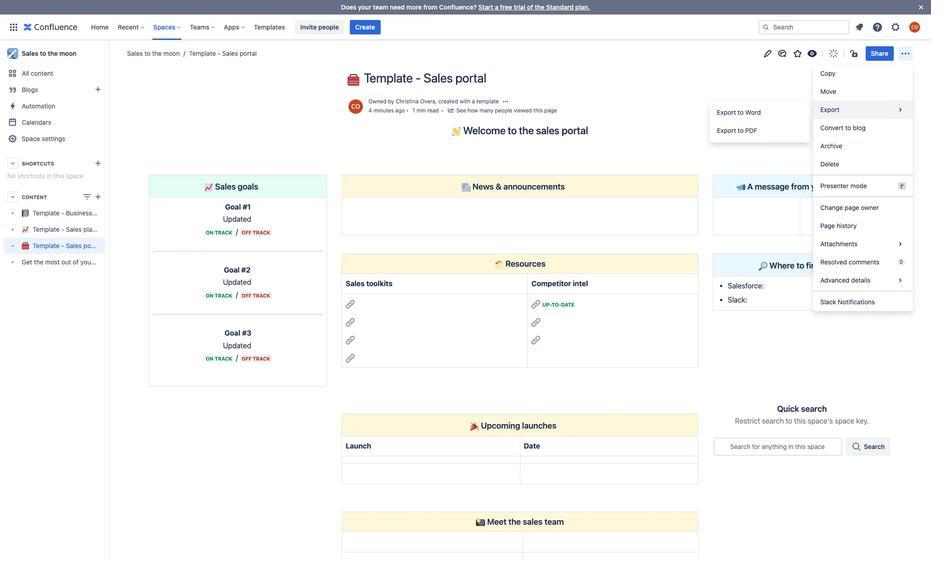 Task type: describe. For each thing, give the bounding box(es) containing it.
updated for #3
[[223, 342, 251, 350]]

share
[[872, 49, 889, 57]]

template down the content dropdown button
[[33, 210, 60, 217]]

attachments
[[821, 240, 858, 248]]

2 horizontal spatial template - sales portal
[[364, 70, 487, 85]]

#1
[[243, 203, 251, 211]]

3 off from the top
[[242, 356, 252, 362]]

spaces button
[[151, 20, 185, 34]]

standard
[[547, 3, 574, 11]]

resolved comments
[[821, 258, 880, 266]]

#2
[[241, 266, 251, 274]]

collapse sidebar image
[[99, 44, 119, 63]]

blogs
[[22, 86, 38, 94]]

shortcuts button
[[4, 155, 105, 172]]

4
[[369, 107, 372, 114]]

advanced details
[[821, 277, 871, 284]]

up-to-date
[[543, 302, 575, 308]]

1 vertical spatial from
[[792, 181, 810, 191]]

a
[[748, 181, 753, 191]]

1 vertical spatial your
[[812, 181, 829, 191]]

details
[[852, 277, 871, 284]]

moon inside the space element
[[59, 49, 77, 57]]

announcements
[[504, 181, 565, 191]]

leader
[[831, 181, 855, 191]]

1 min read
[[413, 107, 439, 114]]

slack
[[821, 298, 837, 306]]

2 horizontal spatial team
[[545, 517, 564, 527]]

your profile and preferences image
[[910, 22, 921, 32]]

automation
[[22, 102, 55, 110]]

sales left toolkits
[[346, 280, 365, 288]]

resolved
[[821, 258, 848, 266]]

goal for goal #1 updated
[[225, 203, 241, 211]]

goal #2 updated
[[223, 266, 253, 287]]

create a blog image
[[93, 84, 104, 95]]

blog
[[853, 124, 866, 132]]

christina overa image
[[349, 99, 363, 114]]

many
[[480, 107, 494, 114]]

search image
[[763, 23, 770, 31]]

your inside 'link'
[[80, 259, 93, 266]]

see how many people viewed this page button
[[448, 107, 557, 115]]

date
[[562, 302, 575, 308]]

sales up the ','
[[424, 70, 453, 85]]

home link
[[88, 20, 112, 34]]

star image
[[793, 48, 804, 59]]

move button
[[814, 83, 914, 101]]

search for anything in this space
[[731, 443, 825, 451]]

copy button
[[814, 64, 914, 83]]

the down viewed
[[519, 124, 534, 137]]

us
[[823, 260, 833, 270]]

template up most
[[33, 242, 60, 250]]

copy
[[821, 69, 836, 77]]

export for export to pdf
[[717, 127, 737, 134]]

minutes
[[374, 107, 394, 114]]

search button
[[846, 438, 891, 456]]

notification icon image
[[855, 22, 865, 32]]

with a template button
[[460, 98, 499, 106]]

shortcuts
[[17, 172, 45, 180]]

overa
[[420, 98, 436, 105]]

by
[[388, 98, 395, 105]]

to down see how many people viewed this page on the top of page
[[508, 124, 517, 137]]

- down template - business review link
[[61, 226, 64, 234]]

date
[[524, 442, 541, 450]]

teams button
[[187, 20, 219, 34]]

sales right collapse sidebar icon
[[127, 49, 143, 57]]

copy image for resources
[[545, 258, 556, 269]]

no
[[7, 172, 16, 180]]

,
[[436, 98, 437, 105]]

calendars link
[[4, 114, 105, 131]]

1 vertical spatial in
[[789, 443, 794, 451]]

more actions image
[[901, 48, 912, 59]]

space settings link
[[4, 131, 105, 147]]

more
[[407, 3, 422, 11]]

created
[[439, 98, 458, 105]]

content button
[[4, 189, 105, 205]]

message
[[755, 181, 790, 191]]

search for restrict
[[763, 417, 784, 426]]

template up by
[[364, 70, 413, 85]]

export for export
[[821, 106, 840, 114]]

owner
[[862, 204, 880, 212]]

0 horizontal spatial template - sales portal link
[[4, 238, 105, 254]]

manage page ownership image
[[502, 98, 509, 105]]

anything
[[762, 443, 787, 451]]

template - sales planning link
[[4, 222, 109, 238]]

appswitcher icon image
[[8, 22, 19, 32]]

delete
[[821, 160, 840, 168]]

sales up 'all'
[[22, 49, 38, 57]]

&
[[496, 181, 502, 191]]

team inside 'link'
[[95, 259, 110, 266]]

goal for goal #2 updated
[[224, 266, 240, 274]]

templates link
[[251, 20, 288, 34]]

3 on track / off track from the top
[[206, 354, 270, 362]]

0 horizontal spatial a
[[472, 98, 475, 105]]

search for search
[[865, 443, 886, 451]]

template down teams dropdown button
[[189, 49, 216, 57]]

get
[[22, 259, 32, 266]]

blogs link
[[4, 82, 105, 98]]

invite people
[[301, 23, 339, 31]]

goals
[[238, 181, 258, 191]]

the right 'meet'
[[509, 517, 521, 527]]

:toolbox: image
[[348, 74, 360, 86]]

2 / from the top
[[236, 291, 238, 299]]

export for export to word
[[717, 109, 737, 116]]

review
[[94, 210, 113, 217]]

:camera_with_flash: image
[[476, 519, 486, 528]]

1 horizontal spatial template - sales portal
[[189, 49, 257, 57]]

page history
[[821, 222, 857, 230]]

- up christina overa link
[[416, 70, 421, 85]]

2 moon from the left
[[163, 49, 180, 57]]

launches
[[522, 421, 557, 431]]

comments
[[849, 258, 880, 266]]

search for search for anything in this space
[[731, 443, 751, 451]]

page inside change page owner button
[[845, 204, 860, 212]]

quick summary image
[[829, 48, 839, 59]]

up-
[[543, 302, 552, 308]]

create link
[[350, 20, 381, 34]]

:mega: image
[[737, 183, 746, 192]]

search for quick
[[802, 404, 827, 414]]

invite
[[301, 23, 317, 31]]

for
[[753, 443, 761, 451]]

r
[[901, 183, 905, 190]]

export button
[[814, 101, 914, 119]]

#3
[[242, 329, 252, 337]]

start a free trial of the standard plan. link
[[479, 3, 590, 11]]

quick search
[[778, 404, 827, 414]]

no restrictions image
[[850, 48, 861, 59]]

change page owner button
[[814, 199, 914, 217]]

- up 'out'
[[61, 242, 64, 250]]

- left business
[[61, 210, 64, 217]]

create a page image
[[93, 192, 104, 203]]

3 on from the top
[[206, 356, 214, 362]]

delete button
[[814, 155, 914, 173]]

settings
[[42, 135, 65, 143]]

news & announcements
[[471, 181, 565, 191]]

christina
[[396, 98, 419, 105]]

no shortcuts in this space
[[7, 172, 84, 180]]

this inside the 'see how many people viewed this page' 'button'
[[534, 107, 543, 114]]

template - sales planning
[[33, 226, 109, 234]]

find
[[807, 260, 822, 270]]

restrict search to this space's space key.
[[736, 417, 870, 426]]

1 horizontal spatial sales to the moon link
[[127, 49, 180, 58]]

upcoming
[[481, 421, 521, 431]]



Task type: locate. For each thing, give the bounding box(es) containing it.
people down manage page ownership icon
[[495, 107, 513, 114]]

export inside dropdown button
[[821, 106, 840, 114]]

moon up 'all content' 'link'
[[59, 49, 77, 57]]

advanced
[[821, 277, 850, 284]]

1 horizontal spatial of
[[527, 3, 534, 11]]

confluence?
[[439, 3, 477, 11]]

/ down the goal #1 updated
[[236, 228, 238, 236]]

launch
[[346, 442, 372, 450]]

news
[[473, 181, 494, 191]]

convert
[[821, 124, 844, 132]]

this down restrict search to this space's space key.
[[796, 443, 806, 451]]

0 vertical spatial people
[[319, 23, 339, 31]]

tree
[[4, 205, 129, 271]]

goal left '#3'
[[225, 329, 240, 337]]

this down quick search on the right bottom of the page
[[795, 417, 807, 426]]

1 on track / off track from the top
[[206, 228, 270, 236]]

template - sales portal link up most
[[4, 238, 105, 254]]

banner containing home
[[0, 14, 932, 40]]

copy image for meet the sales team
[[563, 517, 574, 528]]

tree containing template - business review
[[4, 205, 129, 271]]

slack:
[[728, 296, 748, 304]]

template down template - business review link
[[33, 226, 60, 234]]

notifications
[[839, 298, 876, 306]]

0 horizontal spatial from
[[424, 3, 438, 11]]

to inside export to word link
[[738, 109, 744, 116]]

1 vertical spatial on
[[206, 293, 214, 299]]

slack notifications
[[821, 298, 876, 306]]

does
[[341, 3, 357, 11]]

template - sales portal up overa
[[364, 70, 487, 85]]

template - sales portal link down apps
[[180, 49, 257, 58]]

toolkits
[[367, 280, 393, 288]]

meet the sales team
[[486, 517, 564, 527]]

the right trial
[[535, 3, 545, 11]]

0 vertical spatial /
[[236, 228, 238, 236]]

off down goal #3 updated
[[242, 356, 252, 362]]

christina overa link
[[396, 98, 436, 105]]

1 horizontal spatial template - sales portal link
[[180, 49, 257, 58]]

0 vertical spatial page
[[545, 107, 557, 114]]

space settings
[[22, 135, 65, 143]]

goal inside the goal #1 updated
[[225, 203, 241, 211]]

word
[[746, 109, 761, 116]]

1 horizontal spatial in
[[789, 443, 794, 451]]

0 horizontal spatial template - sales portal
[[33, 242, 101, 250]]

goal left #1
[[225, 203, 241, 211]]

goal for goal #3 updated
[[225, 329, 240, 337]]

people right invite
[[319, 23, 339, 31]]

moon down spaces popup button
[[163, 49, 180, 57]]

to inside convert to blog "button"
[[846, 124, 852, 132]]

to inside the space element
[[40, 49, 46, 57]]

search left for
[[731, 443, 751, 451]]

0 vertical spatial on track / off track
[[206, 228, 270, 236]]

1 vertical spatial of
[[73, 259, 79, 266]]

2 vertical spatial your
[[80, 259, 93, 266]]

sales inside template - sales planning link
[[66, 226, 82, 234]]

0 horizontal spatial your
[[80, 259, 93, 266]]

teams
[[190, 23, 210, 31]]

does your team need more from confluence? start a free trial of the standard plan.
[[341, 3, 590, 11]]

1 search from the left
[[731, 443, 751, 451]]

goal left #2
[[224, 266, 240, 274]]

2 sales to the moon from the left
[[127, 49, 180, 57]]

tree inside the space element
[[4, 205, 129, 271]]

settings icon image
[[891, 22, 902, 32]]

spaces
[[153, 23, 175, 31]]

the right get
[[34, 259, 43, 266]]

copy image for news & announcements
[[564, 180, 575, 191]]

template - sales portal inside tree
[[33, 242, 101, 250]]

2 vertical spatial /
[[236, 354, 238, 362]]

page
[[821, 222, 836, 230]]

goal #1 updated
[[223, 203, 253, 224]]

to left word
[[738, 109, 744, 116]]

change
[[821, 204, 844, 212]]

1 sales to the moon from the left
[[22, 49, 77, 57]]

portal inside tree
[[83, 242, 101, 250]]

group containing export to word
[[710, 101, 810, 143]]

to left pdf
[[738, 127, 744, 134]]

/ down goal #3 updated
[[236, 354, 238, 362]]

in down the shortcuts dropdown button
[[47, 172, 52, 180]]

/ down the 'goal #2 updated'
[[236, 291, 238, 299]]

move
[[821, 88, 837, 95]]

page right viewed
[[545, 107, 557, 114]]

0 horizontal spatial search
[[763, 417, 784, 426]]

1 horizontal spatial page
[[845, 204, 860, 212]]

a left free
[[495, 3, 499, 11]]

meet
[[488, 517, 507, 527]]

goal inside the 'goal #2 updated'
[[224, 266, 240, 274]]

a right the with in the top of the page
[[472, 98, 475, 105]]

most
[[45, 259, 60, 266]]

need
[[390, 3, 405, 11]]

updated inside goal #3 updated
[[223, 342, 251, 350]]

sales left goals
[[215, 181, 236, 191]]

2 search from the left
[[865, 443, 886, 451]]

competitor intel
[[532, 280, 589, 288]]

welcome
[[464, 124, 506, 137]]

2 vertical spatial updated
[[223, 342, 251, 350]]

to down the quick
[[786, 417, 793, 426]]

on track / off track down goal #3 updated
[[206, 354, 270, 362]]

1 horizontal spatial sales to the moon
[[127, 49, 180, 57]]

0 horizontal spatial in
[[47, 172, 52, 180]]

0 vertical spatial search
[[802, 404, 827, 414]]

restrict
[[736, 417, 761, 426]]

copy image for upcoming launches
[[556, 419, 567, 430]]

1 vertical spatial people
[[495, 107, 513, 114]]

:mag_right: image
[[759, 262, 768, 271], [759, 262, 768, 271]]

goal inside goal #3 updated
[[225, 329, 240, 337]]

0 vertical spatial template - sales portal link
[[180, 49, 257, 58]]

page inside the 'see how many people viewed this page' 'button'
[[545, 107, 557, 114]]

to left blog
[[846, 124, 852, 132]]

1 horizontal spatial people
[[495, 107, 513, 114]]

2 vertical spatial on track / off track
[[206, 354, 270, 362]]

:tada: image
[[470, 422, 479, 431], [470, 422, 479, 431]]

1 vertical spatial sales
[[523, 517, 543, 527]]

0 vertical spatial from
[[424, 3, 438, 11]]

0 vertical spatial sales
[[536, 124, 560, 137]]

slack notifications link
[[814, 293, 914, 311]]

0 vertical spatial copy image
[[588, 125, 599, 136]]

:dividers: image
[[495, 260, 504, 269], [495, 260, 504, 269]]

0 horizontal spatial sales to the moon link
[[4, 44, 105, 63]]

1 vertical spatial on track / off track
[[206, 291, 270, 299]]

portal
[[240, 49, 257, 57], [456, 70, 487, 85], [562, 124, 589, 137], [83, 242, 101, 250]]

advanced details button
[[814, 272, 914, 290]]

people inside 'button'
[[495, 107, 513, 114]]

edit this page image
[[763, 48, 774, 59]]

updated for #1
[[223, 215, 251, 224]]

updated down #1
[[223, 215, 251, 224]]

:wave: image
[[452, 127, 461, 136], [452, 127, 461, 136]]

page left owner
[[845, 204, 860, 212]]

intel
[[573, 280, 589, 288]]

2 off from the top
[[242, 293, 252, 299]]

1 horizontal spatial a
[[495, 3, 499, 11]]

sales to the moon link up 'all content' 'link'
[[4, 44, 105, 63]]

home
[[91, 23, 109, 31]]

competitor
[[532, 280, 572, 288]]

1
[[413, 107, 415, 114]]

global element
[[5, 14, 757, 40]]

key.
[[857, 417, 870, 426]]

1 vertical spatial search
[[763, 417, 784, 426]]

menu containing copy
[[814, 64, 914, 311]]

0 horizontal spatial search
[[731, 443, 751, 451]]

with
[[460, 98, 471, 105]]

add shortcut image
[[93, 158, 104, 169]]

1 on from the top
[[206, 230, 214, 236]]

1 off from the top
[[242, 230, 252, 236]]

from right message at the top of page
[[792, 181, 810, 191]]

1 vertical spatial template - sales portal
[[364, 70, 487, 85]]

sales
[[536, 124, 560, 137], [523, 517, 543, 527]]

0 horizontal spatial people
[[319, 23, 339, 31]]

to
[[40, 49, 46, 57], [145, 49, 151, 57], [738, 109, 744, 116], [846, 124, 852, 132], [508, 124, 517, 137], [738, 127, 744, 134], [797, 260, 805, 270], [786, 417, 793, 426]]

banner
[[0, 14, 932, 40]]

1 vertical spatial goal
[[224, 266, 240, 274]]

2 vertical spatial off
[[242, 356, 252, 362]]

to-
[[552, 302, 562, 308]]

attachments button
[[814, 235, 914, 253]]

the down 'spaces'
[[152, 49, 162, 57]]

1 / from the top
[[236, 228, 238, 236]]

:link: image
[[346, 300, 355, 309], [532, 300, 541, 309], [532, 300, 541, 309], [532, 318, 541, 327]]

calendars
[[22, 119, 51, 126]]

close image
[[916, 2, 927, 13]]

:mega: image
[[737, 183, 746, 192]]

of inside 'link'
[[73, 259, 79, 266]]

off down the goal #1 updated
[[242, 230, 252, 236]]

3 / from the top
[[236, 354, 238, 362]]

magnifying glass image
[[852, 442, 863, 453]]

0 vertical spatial a
[[495, 3, 499, 11]]

search right magnifying glass icon
[[865, 443, 886, 451]]

0 horizontal spatial team
[[95, 259, 110, 266]]

2 horizontal spatial your
[[812, 181, 829, 191]]

change view image
[[82, 192, 93, 203]]

space element
[[0, 40, 129, 562]]

template - sales portal down apps
[[189, 49, 257, 57]]

start
[[479, 3, 494, 11]]

1 horizontal spatial copy image
[[588, 125, 599, 136]]

copy image
[[258, 180, 268, 191], [564, 180, 575, 191], [545, 258, 556, 269], [563, 517, 574, 528]]

apps button
[[221, 20, 249, 34]]

:newspaper: image
[[462, 183, 471, 192], [462, 183, 471, 192]]

updated for #2
[[223, 279, 251, 287]]

search up space's
[[802, 404, 827, 414]]

space
[[22, 135, 40, 143]]

the up 'all content' 'link'
[[48, 49, 58, 57]]

2 vertical spatial goal
[[225, 329, 240, 337]]

1 vertical spatial template - sales portal link
[[4, 238, 105, 254]]

of right trial
[[527, 3, 534, 11]]

0 vertical spatial goal
[[225, 203, 241, 211]]

export
[[821, 106, 840, 114], [717, 109, 737, 116], [717, 127, 737, 134]]

menu
[[814, 64, 914, 311]]

track
[[215, 230, 232, 236], [253, 230, 270, 236], [215, 293, 232, 299], [253, 293, 270, 299], [215, 356, 232, 362], [253, 356, 270, 362]]

get the most out of your team space
[[22, 259, 129, 266]]

on track / off track down the 'goal #2 updated'
[[206, 291, 270, 299]]

2 horizontal spatial copy image
[[827, 404, 837, 414]]

2 vertical spatial template - sales portal
[[33, 242, 101, 250]]

search
[[802, 404, 827, 414], [763, 417, 784, 426]]

presenter
[[821, 182, 849, 190]]

on track / off track down the goal #1 updated
[[206, 228, 270, 236]]

sales to the moon inside the space element
[[22, 49, 77, 57]]

invite people button
[[295, 20, 345, 34]]

0 horizontal spatial page
[[545, 107, 557, 114]]

export down move
[[821, 106, 840, 114]]

sales up the get the most out of your team space
[[66, 242, 82, 250]]

sales down template - business review
[[66, 226, 82, 234]]

your left leader
[[812, 181, 829, 191]]

template - business review link
[[4, 205, 113, 222]]

this down the shortcuts dropdown button
[[54, 172, 64, 180]]

salesforce:
[[728, 282, 765, 290]]

in inside the space element
[[47, 172, 52, 180]]

to inside export to pdf link
[[738, 127, 744, 134]]

your right 'out'
[[80, 259, 93, 266]]

owned by christina overa , created with a template
[[369, 98, 499, 105]]

3 updated from the top
[[223, 342, 251, 350]]

1 vertical spatial /
[[236, 291, 238, 299]]

updated down '#3'
[[223, 342, 251, 350]]

template - sales portal link
[[180, 49, 257, 58], [4, 238, 105, 254]]

space's
[[808, 417, 834, 426]]

1 updated from the top
[[223, 215, 251, 224]]

1 horizontal spatial search
[[865, 443, 886, 451]]

automation link
[[4, 98, 105, 114]]

2 on track / off track from the top
[[206, 291, 270, 299]]

:camera_with_flash: image
[[476, 519, 486, 528]]

:chart_with_upwards_trend: image
[[204, 183, 213, 192], [204, 183, 213, 192]]

copy image for welcome to the sales portal
[[588, 125, 599, 136]]

1 horizontal spatial from
[[792, 181, 810, 191]]

updated inside the goal #1 updated
[[223, 215, 251, 224]]

off down the 'goal #2 updated'
[[242, 293, 252, 299]]

sales toolkits
[[346, 280, 393, 288]]

create
[[355, 23, 375, 31]]

1 vertical spatial off
[[242, 293, 252, 299]]

your right does
[[358, 3, 372, 11]]

1 vertical spatial team
[[95, 259, 110, 266]]

to down the recent dropdown button at the top left of page
[[145, 49, 151, 57]]

2 updated from the top
[[223, 279, 251, 287]]

template - sales portal up 'out'
[[33, 242, 101, 250]]

help icon image
[[873, 22, 884, 32]]

confluence image
[[24, 22, 77, 32], [24, 22, 77, 32]]

sales to the moon up 'all content' 'link'
[[22, 49, 77, 57]]

this inside the space element
[[54, 172, 64, 180]]

- down teams dropdown button
[[218, 49, 221, 57]]

2 vertical spatial copy image
[[556, 419, 567, 430]]

0 vertical spatial on
[[206, 230, 214, 236]]

2 vertical spatial team
[[545, 517, 564, 527]]

where
[[770, 260, 795, 270]]

sales down apps
[[222, 49, 238, 57]]

1 moon from the left
[[59, 49, 77, 57]]

export up export to pdf
[[717, 109, 737, 116]]

export to pdf
[[717, 127, 758, 134]]

updated inside the 'goal #2 updated'
[[223, 279, 251, 287]]

2 vertical spatial on
[[206, 356, 214, 362]]

to left find
[[797, 260, 805, 270]]

1 horizontal spatial team
[[373, 3, 388, 11]]

from right more
[[424, 3, 438, 11]]

:toolbox: image
[[348, 74, 360, 86]]

copy image for sales goals
[[258, 180, 268, 191]]

content
[[31, 69, 53, 77]]

search down the quick
[[763, 417, 784, 426]]

of right 'out'
[[73, 259, 79, 266]]

Search field
[[759, 20, 850, 34]]

out
[[62, 259, 71, 266]]

sales goals
[[213, 181, 258, 191]]

1 horizontal spatial search
[[802, 404, 827, 414]]

export down export to word on the top of the page
[[717, 127, 737, 134]]

see
[[457, 107, 466, 114]]

updated down #2
[[223, 279, 251, 287]]

this right viewed
[[534, 107, 543, 114]]

in right anything
[[789, 443, 794, 451]]

sales to the moon down 'spaces'
[[127, 49, 180, 57]]

viewed
[[514, 107, 532, 114]]

people inside button
[[319, 23, 339, 31]]

:link: image
[[346, 300, 355, 309], [346, 318, 355, 327], [346, 318, 355, 327], [532, 318, 541, 327], [346, 336, 355, 345], [346, 336, 355, 345], [532, 336, 541, 345], [532, 336, 541, 345], [346, 354, 355, 363], [346, 354, 355, 363]]

0 vertical spatial team
[[373, 3, 388, 11]]

free
[[500, 3, 512, 11]]

0 vertical spatial off
[[242, 230, 252, 236]]

group
[[710, 101, 810, 143]]

search inside button
[[865, 443, 886, 451]]

0 horizontal spatial copy image
[[556, 419, 567, 430]]

2 on from the top
[[206, 293, 214, 299]]

content
[[22, 194, 47, 200]]

template - business review
[[33, 210, 113, 217]]

stop watching image
[[807, 48, 818, 59]]

1 vertical spatial copy image
[[827, 404, 837, 414]]

share button
[[866, 46, 895, 61]]

copy image
[[588, 125, 599, 136], [827, 404, 837, 414], [556, 419, 567, 430]]

0 vertical spatial updated
[[223, 215, 251, 224]]

1 vertical spatial page
[[845, 204, 860, 212]]

0 vertical spatial in
[[47, 172, 52, 180]]

1 vertical spatial a
[[472, 98, 475, 105]]

1 horizontal spatial your
[[358, 3, 372, 11]]

mode
[[851, 182, 868, 190]]

0 horizontal spatial of
[[73, 259, 79, 266]]

on track / off track
[[206, 228, 270, 236], [206, 291, 270, 299], [206, 354, 270, 362]]

0 horizontal spatial sales to the moon
[[22, 49, 77, 57]]

recent
[[118, 23, 139, 31]]

1 vertical spatial updated
[[223, 279, 251, 287]]

0 horizontal spatial moon
[[59, 49, 77, 57]]

0 vertical spatial your
[[358, 3, 372, 11]]

sales to the moon link down 'spaces'
[[127, 49, 180, 58]]

to up content
[[40, 49, 46, 57]]

the inside get the most out of your team space 'link'
[[34, 259, 43, 266]]

0 vertical spatial of
[[527, 3, 534, 11]]

0 vertical spatial template - sales portal
[[189, 49, 257, 57]]

space inside 'link'
[[111, 259, 129, 266]]

goal #3 updated
[[223, 329, 253, 350]]

this
[[534, 107, 543, 114], [54, 172, 64, 180], [795, 417, 807, 426], [796, 443, 806, 451]]

1 horizontal spatial moon
[[163, 49, 180, 57]]

template
[[477, 98, 499, 105]]



Task type: vqa. For each thing, say whether or not it's contained in the screenshot.
Resources
yes



